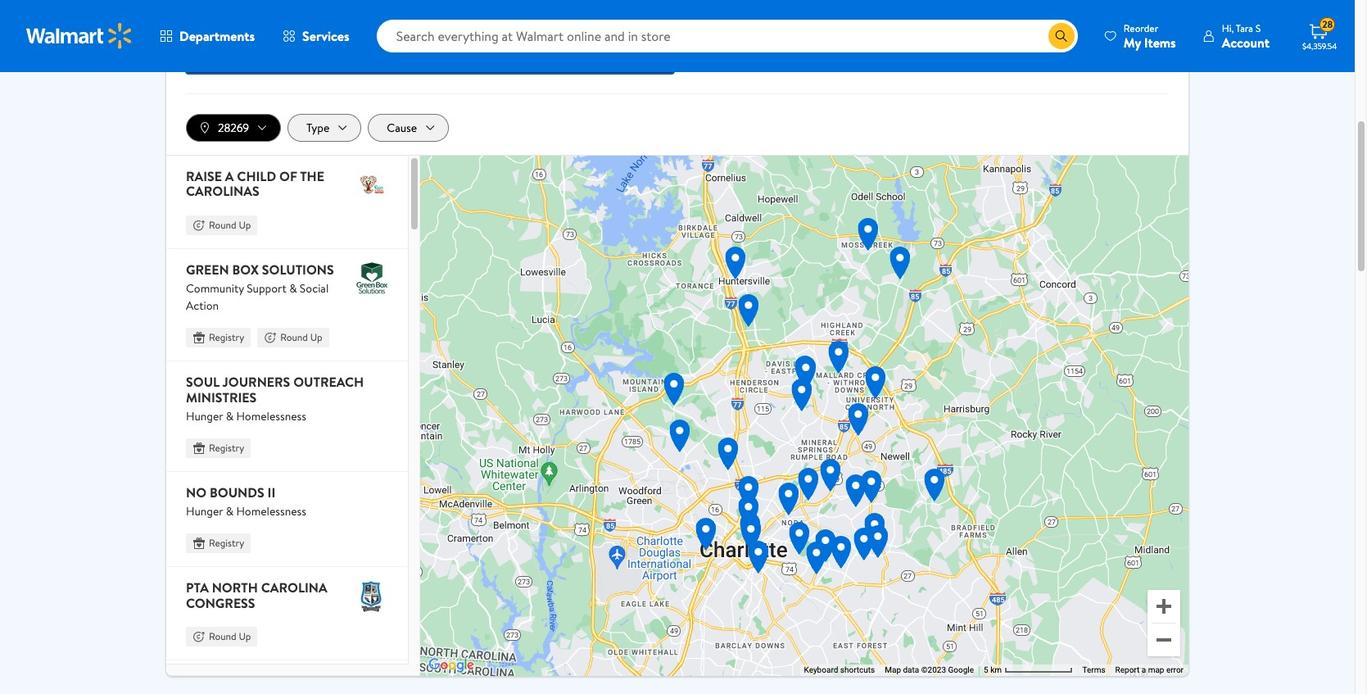Task type: vqa. For each thing, say whether or not it's contained in the screenshot.
the bottom Hill
no



Task type: describe. For each thing, give the bounding box(es) containing it.
type
[[307, 120, 330, 136]]

1 vertical spatial round
[[280, 330, 308, 344]]

of
[[279, 167, 297, 185]]

soul journers outreach ministries hunger & homelessness
[[186, 373, 364, 424]]

hi, tara s account
[[1222, 21, 1270, 51]]

shortcuts
[[841, 666, 875, 675]]

keyboard shortcuts
[[804, 666, 875, 675]]

km
[[991, 666, 1002, 675]]

cause
[[387, 120, 417, 136]]

reorder
[[1124, 21, 1159, 35]]

hi,
[[1222, 21, 1234, 35]]

keyboard
[[804, 666, 839, 675]]

©2023
[[922, 666, 946, 675]]

28269
[[218, 120, 249, 136]]

ministries
[[186, 388, 257, 406]]

terms link
[[1083, 666, 1106, 675]]

& inside no bounds ii hunger & homelessness
[[226, 503, 234, 520]]

data
[[903, 666, 920, 675]]

error
[[1167, 666, 1184, 675]]

Search search field
[[377, 20, 1078, 52]]

pta
[[186, 579, 209, 597]]

Walmart Site-Wide search field
[[377, 20, 1078, 52]]

my
[[1124, 33, 1141, 51]]

map data ©2023 google
[[885, 666, 974, 675]]

action
[[186, 298, 219, 314]]

services button
[[269, 16, 364, 56]]

carolinas
[[186, 182, 259, 200]]

round for child
[[209, 218, 236, 232]]

raise a child of the carolinas
[[186, 167, 324, 200]]

north
[[212, 579, 258, 597]]

homelessness inside no bounds ii hunger & homelessness
[[236, 503, 306, 520]]

28269 button
[[186, 114, 281, 142]]

1 vertical spatial up
[[310, 330, 322, 344]]

google
[[948, 666, 974, 675]]

the
[[300, 167, 324, 185]]

round up for carolina
[[209, 629, 251, 643]]

box
[[232, 260, 259, 278]]

report a map error
[[1116, 666, 1184, 675]]

social
[[300, 280, 329, 297]]

& for box
[[289, 280, 297, 297]]

raise
[[186, 167, 222, 185]]

child
[[237, 167, 276, 185]]

report a map error link
[[1116, 666, 1184, 675]]

green box solutions community support & social action
[[186, 260, 334, 314]]

registry for hunger
[[209, 536, 244, 550]]

community
[[186, 280, 244, 297]]

1 vertical spatial round up
[[280, 330, 322, 344]]

walmart image
[[26, 23, 133, 49]]

no
[[186, 483, 207, 502]]

search charity or registry name element
[[186, 7, 678, 74]]

account
[[1222, 33, 1270, 51]]

items
[[1145, 33, 1176, 51]]

reorder my items
[[1124, 21, 1176, 51]]

keyboard shortcuts button
[[804, 665, 875, 676]]

registry for ministries
[[209, 441, 244, 455]]



Task type: locate. For each thing, give the bounding box(es) containing it.
& down 'solutions'
[[289, 280, 297, 297]]

3 registry from the top
[[209, 536, 244, 550]]

round down congress on the bottom left
[[209, 629, 236, 643]]

0 vertical spatial round up
[[209, 218, 251, 232]]

0 vertical spatial up
[[239, 218, 251, 232]]

2 vertical spatial up
[[239, 629, 251, 643]]

1 vertical spatial registry
[[209, 441, 244, 455]]

homelessness down ii
[[236, 503, 306, 520]]

round up down carolinas
[[209, 218, 251, 232]]

pta north carolina congress
[[186, 579, 327, 612]]

5 km
[[984, 666, 1004, 675]]

2 hunger from the top
[[186, 503, 223, 520]]

registry up bounds
[[209, 441, 244, 455]]

28
[[1323, 17, 1334, 31]]

green
[[186, 260, 229, 278]]

solutions
[[262, 260, 334, 278]]

& down ministries
[[226, 408, 234, 424]]

1 vertical spatial &
[[226, 408, 234, 424]]

$4,359.54
[[1303, 40, 1338, 52]]

round
[[209, 218, 236, 232], [280, 330, 308, 344], [209, 629, 236, 643]]

& down bounds
[[226, 503, 234, 520]]

5
[[984, 666, 989, 675]]

2 vertical spatial registry
[[209, 536, 244, 550]]

hunger inside no bounds ii hunger & homelessness
[[186, 503, 223, 520]]

1 vertical spatial hunger
[[186, 503, 223, 520]]

bounds
[[210, 483, 264, 502]]

hunger inside soul journers outreach ministries hunger & homelessness
[[186, 408, 223, 424]]

map
[[1149, 666, 1165, 675]]

support
[[247, 280, 287, 297]]

outreach
[[293, 373, 364, 391]]

0 vertical spatial registry
[[209, 330, 244, 344]]

journers
[[222, 373, 290, 391]]

& for journers
[[226, 408, 234, 424]]

Search charity or registry name text field
[[186, 28, 674, 74]]

search icon image
[[1055, 29, 1068, 43]]

services
[[302, 27, 350, 45]]

round up down congress on the bottom left
[[209, 629, 251, 643]]

2 vertical spatial round
[[209, 629, 236, 643]]

1 vertical spatial homelessness
[[236, 503, 306, 520]]

hunger
[[186, 408, 223, 424], [186, 503, 223, 520]]

up for carolina
[[239, 629, 251, 643]]

registry down action
[[209, 330, 244, 344]]

0 vertical spatial homelessness
[[236, 408, 306, 424]]

hunger down ministries
[[186, 408, 223, 424]]

up down congress on the bottom left
[[239, 629, 251, 643]]

1 registry from the top
[[209, 330, 244, 344]]

hunger down "no" at the bottom left
[[186, 503, 223, 520]]

map region
[[420, 156, 1189, 676]]

& inside soul journers outreach ministries hunger & homelessness
[[226, 408, 234, 424]]

departments button
[[146, 16, 269, 56]]

0 vertical spatial hunger
[[186, 408, 223, 424]]

2 vertical spatial &
[[226, 503, 234, 520]]

5 km button
[[979, 665, 1078, 676]]

registry
[[209, 330, 244, 344], [209, 441, 244, 455], [209, 536, 244, 550]]

2 homelessness from the top
[[236, 503, 306, 520]]

no bounds ii hunger & homelessness
[[186, 483, 306, 520]]

google image
[[424, 655, 478, 676]]

congress
[[186, 594, 255, 612]]

round for carolina
[[209, 629, 236, 643]]

homelessness down journers
[[236, 408, 306, 424]]

a
[[1142, 666, 1147, 675]]

s
[[1256, 21, 1261, 35]]

2 registry from the top
[[209, 441, 244, 455]]

a
[[225, 167, 234, 185]]

tara
[[1236, 21, 1254, 35]]

round down social
[[280, 330, 308, 344]]

soul
[[186, 373, 220, 391]]

0 vertical spatial &
[[289, 280, 297, 297]]

registry for community
[[209, 330, 244, 344]]

0 vertical spatial round
[[209, 218, 236, 232]]

report
[[1116, 666, 1140, 675]]

type button
[[288, 114, 362, 142]]

round up down social
[[280, 330, 322, 344]]

registry up north
[[209, 536, 244, 550]]

ii
[[268, 483, 276, 502]]

round up
[[209, 218, 251, 232], [280, 330, 322, 344], [209, 629, 251, 643]]

up
[[239, 218, 251, 232], [310, 330, 322, 344], [239, 629, 251, 643]]

up for child
[[239, 218, 251, 232]]

up up outreach
[[310, 330, 322, 344]]

cause button
[[368, 114, 449, 142]]

1 hunger from the top
[[186, 408, 223, 424]]

homelessness inside soul journers outreach ministries hunger & homelessness
[[236, 408, 306, 424]]

round down carolinas
[[209, 218, 236, 232]]

departments
[[179, 27, 255, 45]]

map
[[885, 666, 901, 675]]

carolina
[[261, 579, 327, 597]]

round up for child
[[209, 218, 251, 232]]

& inside green box solutions community support & social action
[[289, 280, 297, 297]]

1 homelessness from the top
[[236, 408, 306, 424]]

terms
[[1083, 666, 1106, 675]]

&
[[289, 280, 297, 297], [226, 408, 234, 424], [226, 503, 234, 520]]

up down carolinas
[[239, 218, 251, 232]]

2 vertical spatial round up
[[209, 629, 251, 643]]

homelessness
[[236, 408, 306, 424], [236, 503, 306, 520]]



